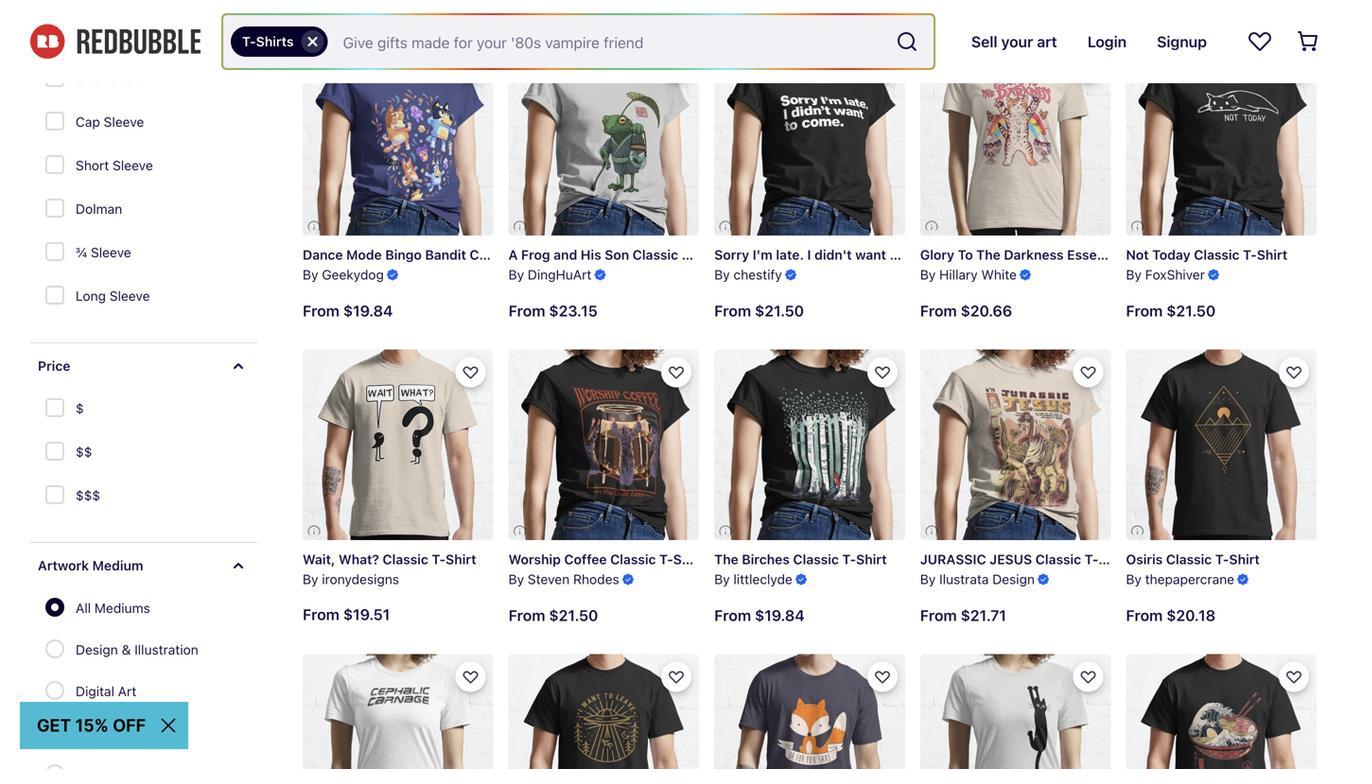 Task type: locate. For each thing, give the bounding box(es) containing it.
hillary
[[940, 267, 978, 282]]

coffee
[[564, 552, 607, 567]]

by down sorry
[[714, 267, 730, 282]]

from $21.50
[[714, 302, 804, 320], [1126, 302, 1216, 320], [509, 606, 598, 624]]

from $21.50 for foxshiver
[[1126, 302, 1216, 320]]

$19.84 for by littleclyde
[[755, 606, 805, 624]]

frog
[[521, 247, 550, 263]]

the
[[977, 247, 1001, 263], [714, 552, 739, 567]]

rhodes
[[573, 571, 619, 587]]

mode
[[346, 247, 382, 263]]

1 vertical spatial design
[[76, 642, 118, 658]]

from
[[303, 302, 340, 320], [509, 302, 545, 320], [714, 302, 751, 320], [920, 302, 957, 320], [1126, 302, 1163, 320], [303, 606, 340, 624], [509, 606, 545, 624], [714, 606, 751, 624], [920, 606, 957, 624], [1126, 606, 1163, 624]]

osiris classic t-shirt image
[[1126, 349, 1317, 540]]

by for by dinghuart
[[509, 267, 524, 282]]

0 vertical spatial design
[[993, 571, 1035, 587]]

i
[[807, 247, 811, 263]]

design left &
[[76, 642, 118, 658]]

0 horizontal spatial design
[[76, 642, 118, 658]]

1 horizontal spatial $21.50
[[755, 302, 804, 320]]

from $21.50 for steven
[[509, 606, 598, 624]]

ilustrata
[[940, 571, 989, 587]]

from $19.84 down by geekydog
[[303, 302, 393, 320]]

from down steven
[[509, 606, 545, 624]]

from down by foxshiver
[[1126, 302, 1163, 320]]

$21.50 down by steven rhodes
[[549, 606, 598, 624]]

by dinghuart
[[509, 267, 592, 282]]

from $19.84
[[303, 302, 393, 320], [714, 606, 805, 624]]

sorry i'm late. i didn't want to come. classic t-shirt image
[[714, 45, 905, 236]]

want
[[855, 247, 886, 263]]

from left $20.18
[[1126, 606, 1163, 624]]

price button
[[30, 343, 257, 389]]

from $21.71
[[920, 606, 1007, 624]]

from left $19.51
[[303, 606, 340, 624]]

by down dance
[[303, 267, 318, 282]]

design & illustration
[[76, 642, 198, 658]]

from for glory to the darkness essential t-shirt
[[920, 302, 957, 320]]

t-shirts button
[[231, 26, 328, 57]]

from for sorry i'm late. i didn't want to come. classic t-shirt
[[714, 302, 751, 320]]

white
[[982, 267, 1017, 282]]

jurassic jesus classic t-shirt
[[920, 552, 1129, 567]]

$21.50
[[755, 302, 804, 320], [1167, 302, 1216, 320], [549, 606, 598, 624]]

1 vertical spatial from $19.84
[[714, 606, 805, 624]]

classic
[[550, 247, 596, 263], [633, 247, 678, 263], [949, 247, 995, 263], [1194, 247, 1240, 263], [383, 552, 428, 567], [610, 552, 656, 567], [793, 552, 839, 567], [1036, 552, 1081, 567], [1166, 552, 1212, 567]]

by
[[303, 267, 318, 282], [509, 267, 524, 282], [714, 267, 730, 282], [920, 267, 936, 282], [1126, 267, 1142, 282], [303, 571, 318, 587], [509, 571, 524, 587], [714, 571, 730, 587], [920, 571, 936, 587], [1126, 571, 1142, 587]]

dinghuart
[[528, 267, 592, 282]]

the up by littleclyde
[[714, 552, 739, 567]]

heeler
[[505, 247, 547, 263]]

by left littleclyde
[[714, 571, 730, 587]]

by for by thepapercrane
[[1126, 571, 1142, 587]]

from down by littleclyde
[[714, 606, 751, 624]]

medium
[[92, 558, 143, 573]]

shirt
[[613, 247, 644, 263], [696, 247, 726, 263], [1012, 247, 1042, 263], [1142, 247, 1173, 263], [1257, 247, 1288, 263], [446, 552, 476, 567], [673, 552, 704, 567], [856, 552, 887, 567], [1099, 552, 1129, 567], [1229, 552, 1260, 567]]

design
[[993, 571, 1035, 587], [76, 642, 118, 658]]

dance mode bingo bandit chilli heeler classic t-shirt
[[303, 247, 644, 263]]

the up white
[[977, 247, 1001, 263]]

from down by geekydog
[[303, 302, 340, 320]]

from $19.84 down littleclyde
[[714, 606, 805, 624]]

by down come.
[[920, 267, 936, 282]]

glory
[[920, 247, 955, 263]]

$19.84 down littleclyde
[[755, 606, 805, 624]]

digital
[[76, 684, 114, 699]]

by down not
[[1126, 267, 1142, 282]]

cephalic carnage essential t-shirt image
[[303, 654, 493, 769]]

glory to the darkness essential t-shirt image
[[920, 45, 1111, 236]]

from down by chestify
[[714, 302, 751, 320]]

1 horizontal spatial from $19.84
[[714, 606, 805, 624]]

0 horizontal spatial $19.84
[[343, 302, 393, 320]]

from down 'by dinghuart'
[[509, 302, 545, 320]]

by down osiris
[[1126, 571, 1142, 587]]

0 vertical spatial $19.84
[[343, 302, 393, 320]]

by down jurassic
[[920, 571, 936, 587]]

drawing
[[76, 725, 126, 741]]

classic inside wait, what? classic t-shirt by ironydesigns
[[383, 552, 428, 567]]

0 vertical spatial from $19.84
[[303, 302, 393, 320]]

by down wait,
[[303, 571, 318, 587]]

$21.50 down chestify
[[755, 302, 804, 320]]

from $23.15
[[509, 302, 598, 320]]

price
[[38, 358, 70, 374]]

2 horizontal spatial $21.50
[[1167, 302, 1216, 320]]

dance
[[303, 247, 343, 263]]

by inside wait, what? classic t-shirt by ironydesigns
[[303, 571, 318, 587]]

wait,
[[303, 552, 335, 567]]

1 vertical spatial $19.84
[[755, 606, 805, 624]]

0 horizontal spatial from $21.50
[[509, 606, 598, 624]]

1 horizontal spatial from $21.50
[[714, 302, 804, 320]]

sleeve length button
[[30, 13, 257, 59]]

2 horizontal spatial from $21.50
[[1126, 302, 1216, 320]]

chestify
[[734, 267, 782, 282]]

by for by geekydog
[[303, 267, 318, 282]]

classic up the dinghuart
[[550, 247, 596, 263]]

oh for fox sake essential t-shirt image
[[714, 654, 905, 769]]

all mediums
[[76, 600, 150, 616]]

from $19.84 for littleclyde
[[714, 606, 805, 624]]

jurassic
[[920, 552, 986, 567]]

1 horizontal spatial design
[[993, 571, 1035, 587]]

from $21.50 down chestify
[[714, 302, 804, 320]]

by thepapercrane
[[1126, 571, 1235, 587]]

price group
[[44, 389, 100, 519]]

0 horizontal spatial from $19.84
[[303, 302, 393, 320]]

None checkbox
[[45, 199, 68, 221], [45, 286, 68, 308], [45, 485, 68, 508], [45, 199, 68, 221], [45, 286, 68, 308], [45, 485, 68, 508]]

0 horizontal spatial $21.50
[[549, 606, 598, 624]]

by down worship on the bottom of the page
[[509, 571, 524, 587]]

and
[[554, 247, 577, 263]]

classic right what?
[[383, 552, 428, 567]]

$19.51
[[343, 606, 390, 624]]

0 vertical spatial the
[[977, 247, 1001, 263]]

by for by chestify
[[714, 267, 730, 282]]

jesus
[[990, 552, 1032, 567]]

None checkbox
[[45, 68, 68, 91], [45, 112, 68, 134], [45, 155, 68, 178], [45, 242, 68, 265], [45, 398, 68, 421], [45, 442, 68, 465], [45, 68, 68, 91], [45, 112, 68, 134], [45, 155, 68, 178], [45, 242, 68, 265], [45, 398, 68, 421], [45, 442, 68, 465]]

from for worship coffee classic t-shirt
[[509, 606, 545, 624]]

from down the ilustrata
[[920, 606, 957, 624]]

None radio
[[45, 640, 64, 658], [45, 681, 64, 700], [45, 640, 64, 658], [45, 681, 64, 700]]

$19.84
[[343, 302, 393, 320], [755, 606, 805, 624]]

geekydog
[[322, 267, 384, 282]]

from $20.18
[[1126, 606, 1216, 624]]

by ilustrata design
[[920, 571, 1035, 587]]

by for by foxshiver
[[1126, 267, 1142, 282]]

to
[[890, 247, 903, 263]]

son
[[605, 247, 629, 263]]

$21.50 down foxshiver
[[1167, 302, 1216, 320]]

1 horizontal spatial $19.84
[[755, 606, 805, 624]]

from down hillary
[[920, 302, 957, 320]]

t-
[[242, 34, 256, 49], [599, 247, 613, 263], [682, 247, 696, 263], [998, 247, 1012, 263], [1128, 247, 1142, 263], [1243, 247, 1257, 263], [432, 552, 446, 567], [659, 552, 673, 567], [842, 552, 856, 567], [1085, 552, 1099, 567], [1216, 552, 1229, 567]]

design down jesus
[[993, 571, 1035, 587]]

from $21.50 down steven
[[509, 606, 598, 624]]

from for not today classic t-shirt
[[1126, 302, 1163, 320]]

from $19.84 for geekydog
[[303, 302, 393, 320]]

$19.84 down geekydog
[[343, 302, 393, 320]]

from $21.50 down foxshiver
[[1126, 302, 1216, 320]]

1 vertical spatial the
[[714, 552, 739, 567]]

by down a
[[509, 267, 524, 282]]

by for by steven rhodes
[[509, 571, 524, 587]]

0 horizontal spatial the
[[714, 552, 739, 567]]

None radio
[[45, 598, 64, 617]]



Task type: vqa. For each thing, say whether or not it's contained in the screenshot.
the By JJaskowiakArt
no



Task type: describe. For each thing, give the bounding box(es) containing it.
the birches classic t-shirt image
[[714, 349, 905, 540]]

essential
[[1067, 247, 1125, 263]]

not today classic t-shirt
[[1126, 247, 1288, 263]]

by hillary white
[[920, 267, 1017, 282]]

$23.15
[[549, 302, 598, 320]]

artwork medium
[[38, 558, 143, 573]]

from for wait, what? classic t-shirt
[[303, 606, 340, 624]]

not
[[1126, 247, 1149, 263]]

by chestify
[[714, 267, 782, 282]]

illustration
[[134, 642, 198, 658]]

osiris
[[1126, 552, 1163, 567]]

by littleclyde
[[714, 571, 793, 587]]

sleeve
[[38, 28, 80, 44]]

$20.18
[[1167, 606, 1216, 624]]

classic up "thepapercrane" on the right
[[1166, 552, 1212, 567]]

$20.66
[[961, 302, 1012, 320]]

by foxshiver
[[1126, 267, 1205, 282]]

$21.71
[[961, 606, 1007, 624]]

artwork medium button
[[30, 543, 257, 588]]

classic right jesus
[[1036, 552, 1081, 567]]

t-shirts
[[242, 34, 294, 49]]

steven
[[528, 571, 570, 587]]

ironydesigns
[[322, 571, 399, 587]]

a frog and his son classic t-shirt
[[509, 247, 726, 263]]

sleeve length group
[[44, 59, 153, 320]]

classic up rhodes
[[610, 552, 656, 567]]

from $20.66
[[920, 302, 1012, 320]]

today
[[1153, 247, 1191, 263]]

didn't
[[815, 247, 852, 263]]

by steven rhodes
[[509, 571, 619, 587]]

wait, what? classic t-shirt image
[[303, 349, 493, 540]]

artwork medium option group
[[45, 588, 230, 769]]

classic right today
[[1194, 247, 1240, 263]]

from for osiris classic t-shirt
[[1126, 606, 1163, 624]]

darkness
[[1004, 247, 1064, 263]]

$21.50 for chestify
[[755, 302, 804, 320]]

osiris classic t-shirt
[[1126, 552, 1260, 567]]

classic right birches
[[793, 552, 839, 567]]

a frog and his son classic t-shirt image
[[509, 45, 699, 236]]

$21.50 for foxshiver
[[1167, 302, 1216, 320]]

bingo
[[385, 247, 422, 263]]

sorry i'm late. i didn't want to come. classic t-shirt
[[714, 247, 1042, 263]]

bandit
[[425, 247, 466, 263]]

&
[[122, 642, 131, 658]]

worship
[[509, 552, 561, 567]]

t- inside button
[[242, 34, 256, 49]]

digital art
[[76, 684, 136, 699]]

late.
[[776, 247, 804, 263]]

from $21.50 for chestify
[[714, 302, 804, 320]]

glory to the darkness essential t-shirt
[[920, 247, 1173, 263]]

worship coffee classic t-shirt image
[[509, 349, 699, 540]]

shirt inside wait, what? classic t-shirt by ironydesigns
[[446, 552, 476, 567]]

redbubble logo image
[[30, 24, 201, 59]]

classic up by hillary white on the top right
[[949, 247, 995, 263]]

littleclyde
[[734, 571, 793, 587]]

none radio inside artwork medium option group
[[45, 598, 64, 617]]

foxshiver
[[1145, 267, 1205, 282]]

thepapercrane
[[1145, 571, 1235, 587]]

t- inside wait, what? classic t-shirt by ironydesigns
[[432, 552, 446, 567]]

1 horizontal spatial the
[[977, 247, 1001, 263]]

from for a frog and his son classic t-shirt
[[509, 302, 545, 320]]

to
[[958, 247, 973, 263]]

i'm
[[753, 247, 773, 263]]

by for by hillary white
[[920, 267, 936, 282]]

from for the birches classic t-shirt
[[714, 606, 751, 624]]

a
[[509, 247, 518, 263]]

T-Shirts field
[[223, 15, 934, 68]]

design inside artwork medium option group
[[76, 642, 118, 658]]

not today classic t-shirt image
[[1126, 45, 1317, 236]]

shirts
[[256, 34, 294, 49]]

black cat holding on essential t-shirt image
[[920, 654, 1111, 769]]

great ramen wave classic t-shirt image
[[1126, 654, 1317, 769]]

sorry
[[714, 247, 749, 263]]

length
[[83, 28, 128, 44]]

birches
[[742, 552, 790, 567]]

mediums
[[94, 600, 150, 616]]

$21.50 for steven
[[549, 606, 598, 624]]

Search term search field
[[328, 15, 888, 68]]

art
[[118, 684, 136, 699]]

dance mode bingo bandit chilli heeler classic t-shirt image
[[303, 45, 493, 236]]

wait, what? classic t-shirt by ironydesigns
[[303, 552, 476, 587]]

by geekydog
[[303, 267, 384, 282]]

by for by littleclyde
[[714, 571, 730, 587]]

from for jurassic jesus classic t-shirt
[[920, 606, 957, 624]]

sleeve length
[[38, 28, 128, 44]]

from $19.51
[[303, 606, 390, 624]]

by for by ilustrata design
[[920, 571, 936, 587]]

come.
[[906, 247, 945, 263]]

what?
[[339, 552, 379, 567]]

i want to leave classic t-shirt image
[[509, 654, 699, 769]]

from for dance mode bingo bandit chilli heeler classic t-shirt
[[303, 302, 340, 320]]

$19.84 for by geekydog
[[343, 302, 393, 320]]

classic right son
[[633, 247, 678, 263]]

all
[[76, 600, 91, 616]]

modal overlay box frame element
[[303, 0, 699, 30]]

his
[[581, 247, 601, 263]]

chilli
[[470, 247, 501, 263]]

the birches classic t-shirt
[[714, 552, 887, 567]]

jurassic jesus classic t-shirt image
[[920, 349, 1111, 540]]

artwork
[[38, 558, 89, 573]]

worship coffee classic t-shirt
[[509, 552, 704, 567]]



